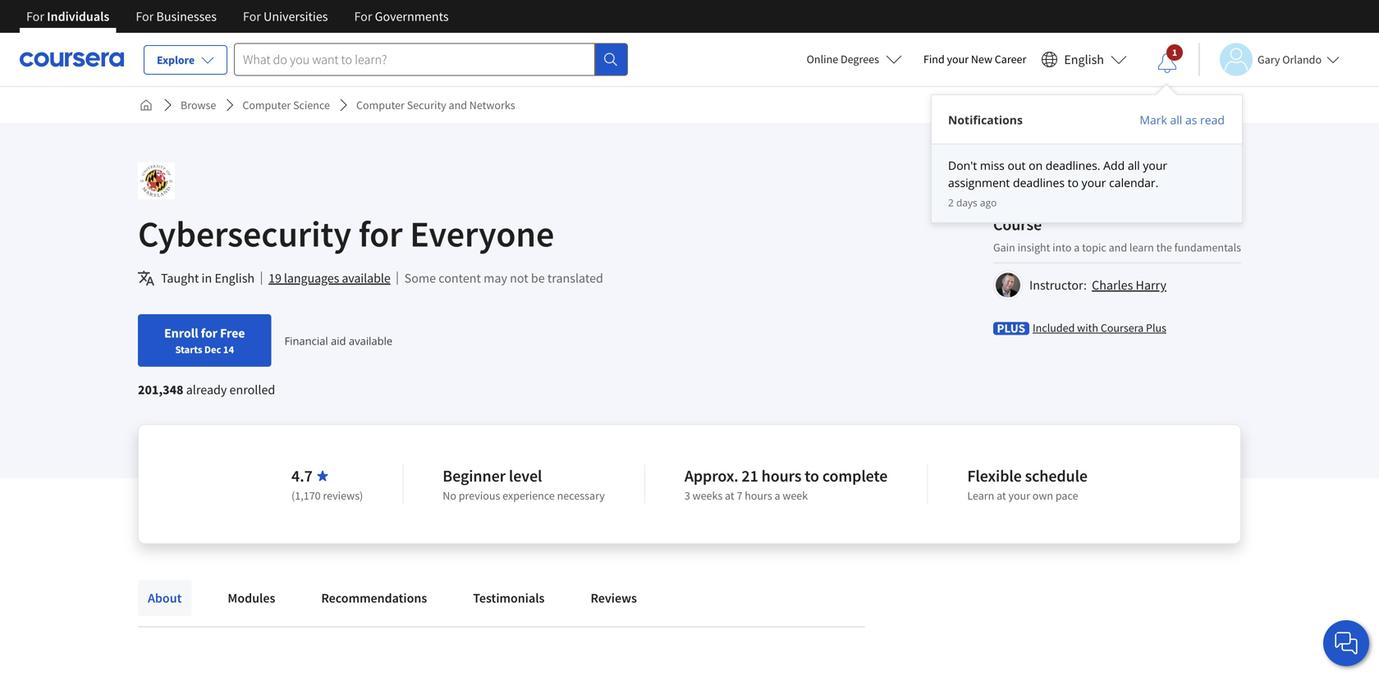 Task type: vqa. For each thing, say whether or not it's contained in the screenshot.
Included on the right
yes



Task type: locate. For each thing, give the bounding box(es) containing it.
1 horizontal spatial a
[[1074, 240, 1080, 255]]

3
[[685, 489, 690, 503]]

english right in
[[215, 270, 255, 287]]

0 vertical spatial available
[[342, 270, 391, 287]]

charles
[[1092, 277, 1133, 294]]

hours right 7
[[745, 489, 772, 503]]

available right aid
[[349, 334, 393, 348]]

previous
[[459, 489, 500, 503]]

available
[[342, 270, 391, 287], [349, 334, 393, 348]]

to up week
[[805, 466, 819, 486]]

0 horizontal spatial all
[[1128, 158, 1140, 173]]

your right find
[[947, 52, 969, 67]]

for
[[359, 211, 403, 257], [201, 325, 218, 342]]

0 vertical spatial and
[[449, 98, 467, 112]]

at left 7
[[725, 489, 735, 503]]

out
[[1008, 158, 1026, 173]]

career
[[995, 52, 1027, 67]]

for left governments
[[354, 8, 372, 25]]

coursera plus image
[[993, 322, 1030, 335]]

online
[[807, 52, 838, 67]]

None search field
[[234, 43, 628, 76]]

modules link
[[218, 580, 285, 617]]

computer left security
[[356, 98, 405, 112]]

1 vertical spatial and
[[1109, 240, 1127, 255]]

universities
[[264, 8, 328, 25]]

hours
[[762, 466, 802, 486], [745, 489, 772, 503]]

orlando
[[1283, 52, 1322, 67]]

a inside approx. 21 hours to complete 3 weeks at 7 hours a week
[[775, 489, 780, 503]]

gary orlando button
[[1199, 43, 1340, 76]]

0 vertical spatial english
[[1064, 51, 1104, 68]]

for up 19 languages available button
[[359, 211, 403, 257]]

1 vertical spatial for
[[201, 325, 218, 342]]

computer science link
[[236, 90, 337, 120]]

businesses
[[156, 8, 217, 25]]

0 horizontal spatial computer
[[243, 98, 291, 112]]

reviews
[[591, 590, 637, 607]]

miss
[[980, 158, 1005, 173]]

hide notifications image
[[1158, 53, 1177, 73]]

security
[[407, 98, 446, 112]]

1 vertical spatial to
[[805, 466, 819, 486]]

computer security and networks
[[356, 98, 515, 112]]

gary orlando
[[1258, 52, 1322, 67]]

topic
[[1082, 240, 1107, 255]]

new
[[971, 52, 993, 67]]

own
[[1033, 489, 1053, 503]]

university of maryland, college park image
[[138, 163, 175, 200]]

schedule
[[1025, 466, 1088, 486]]

1 horizontal spatial english
[[1064, 51, 1104, 68]]

for left "universities"
[[243, 8, 261, 25]]

for left businesses
[[136, 8, 154, 25]]

4 for from the left
[[354, 8, 372, 25]]

flexible schedule learn at your own pace
[[967, 466, 1088, 503]]

instructor: charles harry
[[1030, 277, 1167, 294]]

your inside flexible schedule learn at your own pace
[[1009, 489, 1030, 503]]

19 languages available button
[[269, 268, 391, 288]]

for governments
[[354, 8, 449, 25]]

1 vertical spatial available
[[349, 334, 393, 348]]

recommendations link
[[311, 580, 437, 617]]

browse link
[[174, 90, 223, 120]]

fundamentals
[[1175, 240, 1241, 255]]

3 for from the left
[[243, 8, 261, 25]]

dec
[[204, 343, 221, 356]]

2 for from the left
[[136, 8, 154, 25]]

a right "into"
[[1074, 240, 1080, 255]]

to inside approx. 21 hours to complete 3 weeks at 7 hours a week
[[805, 466, 819, 486]]

14
[[223, 343, 234, 356]]

mark all as read
[[1140, 112, 1225, 128]]

for for businesses
[[136, 8, 154, 25]]

1 horizontal spatial for
[[359, 211, 403, 257]]

modules
[[228, 590, 275, 607]]

testimonials
[[473, 590, 545, 607]]

0 horizontal spatial a
[[775, 489, 780, 503]]

a
[[1074, 240, 1080, 255], [775, 489, 780, 503]]

find
[[924, 52, 945, 67]]

to down the "deadlines."
[[1068, 175, 1079, 190]]

0 vertical spatial a
[[1074, 240, 1080, 255]]

harry
[[1136, 277, 1167, 294]]

at inside approx. 21 hours to complete 3 weeks at 7 hours a week
[[725, 489, 735, 503]]

computer left the science
[[243, 98, 291, 112]]

for for individuals
[[26, 8, 44, 25]]

for individuals
[[26, 8, 109, 25]]

available for 19 languages available
[[342, 270, 391, 287]]

and right topic
[[1109, 240, 1127, 255]]

and right security
[[449, 98, 467, 112]]

your up calendar.
[[1143, 158, 1168, 173]]

0 vertical spatial all
[[1170, 112, 1183, 128]]

degrees
[[841, 52, 879, 67]]

beginner level no previous experience necessary
[[443, 466, 605, 503]]

0 horizontal spatial for
[[201, 325, 218, 342]]

enrolled
[[230, 382, 275, 398]]

add
[[1104, 158, 1125, 173]]

available down the cybersecurity for everyone
[[342, 270, 391, 287]]

weeks
[[693, 489, 723, 503]]

governments
[[375, 8, 449, 25]]

0 vertical spatial to
[[1068, 175, 1079, 190]]

for for cybersecurity
[[359, 211, 403, 257]]

a left week
[[775, 489, 780, 503]]

for for universities
[[243, 8, 261, 25]]

1 horizontal spatial computer
[[356, 98, 405, 112]]

all inside don't miss out on deadlines. add all your assignment deadlines to your calendar. 2 days ago
[[1128, 158, 1140, 173]]

to
[[1068, 175, 1079, 190], [805, 466, 819, 486]]

all left as
[[1170, 112, 1183, 128]]

201,348 already enrolled
[[138, 382, 275, 398]]

for left 'individuals'
[[26, 8, 44, 25]]

for for governments
[[354, 8, 372, 25]]

assignment
[[948, 175, 1010, 190]]

1 horizontal spatial to
[[1068, 175, 1079, 190]]

for
[[26, 8, 44, 25], [136, 8, 154, 25], [243, 8, 261, 25], [354, 8, 372, 25]]

coursera image
[[20, 46, 124, 72]]

your left own
[[1009, 489, 1030, 503]]

2 at from the left
[[997, 489, 1006, 503]]

1 for from the left
[[26, 8, 44, 25]]

0 horizontal spatial and
[[449, 98, 467, 112]]

1 vertical spatial english
[[215, 270, 255, 287]]

english right career at the top right of the page
[[1064, 51, 1104, 68]]

at right learn at right
[[997, 489, 1006, 503]]

all up calendar.
[[1128, 158, 1140, 173]]

explore
[[157, 53, 195, 67]]

1 horizontal spatial at
[[997, 489, 1006, 503]]

translated
[[548, 270, 603, 287]]

for inside "enroll for free starts dec 14"
[[201, 325, 218, 342]]

about
[[148, 590, 182, 607]]

gary
[[1258, 52, 1280, 67]]

with
[[1077, 321, 1099, 335]]

starts
[[175, 343, 202, 356]]

english inside button
[[1064, 51, 1104, 68]]

and
[[449, 98, 467, 112], [1109, 240, 1127, 255]]

1 at from the left
[[725, 489, 735, 503]]

testimonials link
[[463, 580, 555, 617]]

hours up week
[[762, 466, 802, 486]]

1 horizontal spatial all
[[1170, 112, 1183, 128]]

1 horizontal spatial and
[[1109, 240, 1127, 255]]

available inside 19 languages available button
[[342, 270, 391, 287]]

browse
[[181, 98, 216, 112]]

0 horizontal spatial english
[[215, 270, 255, 287]]

0 horizontal spatial to
[[805, 466, 819, 486]]

1 computer from the left
[[243, 98, 291, 112]]

as
[[1186, 112, 1197, 128]]

21
[[742, 466, 758, 486]]

a inside course gain insight into a topic and learn the fundamentals
[[1074, 240, 1080, 255]]

0 vertical spatial for
[[359, 211, 403, 257]]

1 vertical spatial a
[[775, 489, 780, 503]]

your
[[947, 52, 969, 67], [1143, 158, 1168, 173], [1082, 175, 1106, 190], [1009, 489, 1030, 503]]

read
[[1200, 112, 1225, 128]]

0 horizontal spatial at
[[725, 489, 735, 503]]

cybersecurity
[[138, 211, 351, 257]]

computer
[[243, 98, 291, 112], [356, 98, 405, 112]]

at inside flexible schedule learn at your own pace
[[997, 489, 1006, 503]]

reviews)
[[323, 489, 363, 503]]

already
[[186, 382, 227, 398]]

level
[[509, 466, 542, 486]]

for up dec
[[201, 325, 218, 342]]

2 computer from the left
[[356, 98, 405, 112]]

computer for computer science
[[243, 98, 291, 112]]

course gain insight into a topic and learn the fundamentals
[[993, 214, 1241, 255]]

1 vertical spatial all
[[1128, 158, 1140, 173]]



Task type: describe. For each thing, give the bounding box(es) containing it.
online degrees
[[807, 52, 879, 67]]

cybersecurity for everyone
[[138, 211, 554, 257]]

necessary
[[557, 489, 605, 503]]

your down add
[[1082, 175, 1106, 190]]

home image
[[140, 99, 153, 112]]

in
[[202, 270, 212, 287]]

some
[[405, 270, 436, 287]]

don't miss out on deadlines. add all your assignment deadlines to your calendar. 2 days ago
[[948, 158, 1168, 209]]

don't
[[948, 158, 977, 173]]

be
[[531, 270, 545, 287]]

financial aid available button
[[284, 334, 393, 348]]

english button
[[1035, 33, 1134, 86]]

0 vertical spatial hours
[[762, 466, 802, 486]]

chat with us image
[[1333, 631, 1360, 657]]

mark all as read button
[[1139, 112, 1226, 128]]

networks
[[469, 98, 515, 112]]

(1,170
[[292, 489, 321, 503]]

computer for computer security and networks
[[356, 98, 405, 112]]

not
[[510, 270, 529, 287]]

about link
[[138, 580, 192, 617]]

for for enroll
[[201, 325, 218, 342]]

charles harry link
[[1092, 277, 1167, 294]]

enroll
[[164, 325, 198, 342]]

coursera
[[1101, 321, 1144, 335]]

ago
[[980, 196, 997, 209]]

plus
[[1146, 321, 1167, 335]]

financial
[[284, 334, 328, 348]]

gain
[[993, 240, 1015, 255]]

learn
[[967, 489, 995, 503]]

content
[[439, 270, 481, 287]]

7
[[737, 489, 743, 503]]

pace
[[1056, 489, 1078, 503]]

insight
[[1018, 240, 1050, 255]]

instructor:
[[1030, 277, 1087, 294]]

your inside find your new career link
[[947, 52, 969, 67]]

charles harry image
[[996, 273, 1021, 298]]

approx. 21 hours to complete 3 weeks at 7 hours a week
[[685, 466, 888, 503]]

science
[[293, 98, 330, 112]]

beginner
[[443, 466, 506, 486]]

explore button
[[144, 45, 227, 75]]

for businesses
[[136, 8, 217, 25]]

What do you want to learn? text field
[[234, 43, 595, 76]]

and inside course gain insight into a topic and learn the fundamentals
[[1109, 240, 1127, 255]]

201,348
[[138, 382, 184, 398]]

no
[[443, 489, 456, 503]]

reviews link
[[581, 580, 647, 617]]

languages
[[284, 270, 339, 287]]

free
[[220, 325, 245, 342]]

taught in english
[[161, 270, 255, 287]]

to inside don't miss out on deadlines. add all your assignment deadlines to your calendar. 2 days ago
[[1068, 175, 1079, 190]]

deadlines.
[[1046, 158, 1101, 173]]

all inside button
[[1170, 112, 1183, 128]]

on
[[1029, 158, 1043, 173]]

find your new career
[[924, 52, 1027, 67]]

experience
[[503, 489, 555, 503]]

19 languages available
[[269, 270, 391, 287]]

2
[[948, 196, 954, 209]]

mark
[[1140, 112, 1167, 128]]

1 button
[[1145, 44, 1191, 83]]

recommendations
[[321, 590, 427, 607]]

included with coursera plus
[[1033, 321, 1167, 335]]

find your new career link
[[915, 49, 1035, 70]]

1 vertical spatial hours
[[745, 489, 772, 503]]

aid
[[331, 334, 346, 348]]

week
[[783, 489, 808, 503]]

days
[[957, 196, 978, 209]]

financial aid available
[[284, 334, 393, 348]]

4.7
[[292, 466, 313, 486]]

included with coursera plus link
[[1033, 320, 1167, 336]]

may
[[484, 270, 507, 287]]

available for financial aid available
[[349, 334, 393, 348]]

banner navigation
[[13, 0, 462, 33]]

the
[[1157, 240, 1172, 255]]

calendar.
[[1109, 175, 1159, 190]]

computer science
[[243, 98, 330, 112]]

complete
[[823, 466, 888, 486]]

19
[[269, 270, 281, 287]]

individuals
[[47, 8, 109, 25]]

approx.
[[685, 466, 739, 486]]

into
[[1053, 240, 1072, 255]]

online degrees button
[[794, 41, 915, 77]]



